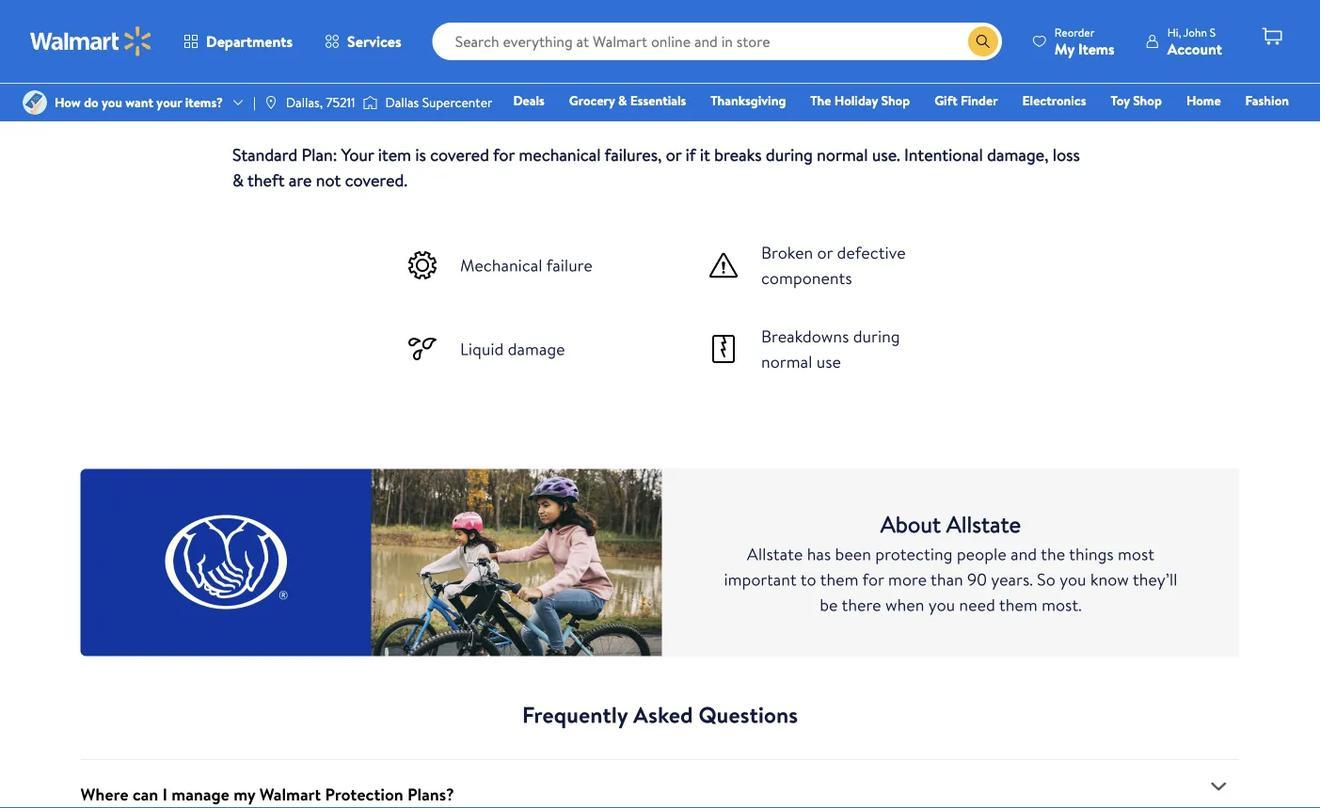 Task type: describe. For each thing, give the bounding box(es) containing it.
walmart+ link
[[1224, 117, 1298, 137]]

the
[[810, 91, 831, 110]]

how
[[55, 93, 81, 111]]

walmart+
[[1233, 118, 1289, 136]]

essentials
[[630, 91, 686, 110]]

items?
[[185, 93, 223, 111]]

s
[[1210, 24, 1216, 40]]

thanksgiving link
[[702, 90, 794, 111]]

thanksgiving
[[711, 91, 786, 110]]

Walmart Site-Wide search field
[[432, 23, 1002, 60]]

cart contains 0 items total amount $0.00 image
[[1261, 25, 1283, 48]]

 image for dallas, 75211
[[263, 95, 278, 110]]

how do you want your items?
[[55, 93, 223, 111]]

gift finder link
[[926, 90, 1006, 111]]

home
[[1186, 91, 1221, 110]]

grocery & essentials
[[569, 91, 686, 110]]

want
[[125, 93, 153, 111]]

reorder my items
[[1055, 24, 1115, 59]]

hi, john s account
[[1167, 24, 1222, 59]]

electronics
[[1022, 91, 1086, 110]]

services
[[347, 31, 401, 52]]

dallas, 75211
[[286, 93, 355, 111]]

services button
[[309, 19, 417, 64]]

departments button
[[167, 19, 309, 64]]

debit
[[1176, 118, 1208, 136]]

&
[[618, 91, 627, 110]]

shop inside the holiday shop link
[[881, 91, 910, 110]]

gift
[[935, 91, 958, 110]]

Search search field
[[432, 23, 1002, 60]]

dallas
[[385, 93, 419, 111]]

toy shop
[[1111, 91, 1162, 110]]

one
[[1145, 118, 1173, 136]]

shop inside 'toy shop' link
[[1133, 91, 1162, 110]]

toy shop link
[[1102, 90, 1170, 111]]

home link
[[1178, 90, 1229, 111]]

holiday
[[834, 91, 878, 110]]

reorder
[[1055, 24, 1095, 40]]

dallas,
[[286, 93, 323, 111]]

75211
[[326, 93, 355, 111]]



Task type: locate. For each thing, give the bounding box(es) containing it.
 image left 'how'
[[23, 90, 47, 115]]

shop
[[881, 91, 910, 110], [1133, 91, 1162, 110]]

1 horizontal spatial shop
[[1133, 91, 1162, 110]]

one debit link
[[1136, 117, 1217, 137]]

fashion link
[[1237, 90, 1298, 111]]

finder
[[961, 91, 998, 110]]

 image right |
[[263, 95, 278, 110]]

john
[[1184, 24, 1207, 40]]

the holiday shop link
[[802, 90, 919, 111]]

1 shop from the left
[[881, 91, 910, 110]]

gift finder
[[935, 91, 998, 110]]

grocery
[[569, 91, 615, 110]]

shop right holiday
[[881, 91, 910, 110]]

0 horizontal spatial  image
[[23, 90, 47, 115]]

deals
[[513, 91, 545, 110]]

my
[[1055, 38, 1075, 59]]

 image
[[363, 93, 378, 112]]

 image
[[23, 90, 47, 115], [263, 95, 278, 110]]

dallas supercenter
[[385, 93, 492, 111]]

items
[[1078, 38, 1115, 59]]

one debit
[[1145, 118, 1208, 136]]

1 horizontal spatial  image
[[263, 95, 278, 110]]

departments
[[206, 31, 293, 52]]

electronics link
[[1014, 90, 1095, 111]]

fashion registry
[[1072, 91, 1289, 136]]

registry
[[1072, 118, 1120, 136]]

registry link
[[1064, 117, 1129, 137]]

deals link
[[505, 90, 553, 111]]

 image for how do you want your items?
[[23, 90, 47, 115]]

|
[[253, 93, 256, 111]]

grocery & essentials link
[[561, 90, 695, 111]]

account
[[1167, 38, 1222, 59]]

0 horizontal spatial shop
[[881, 91, 910, 110]]

do
[[84, 93, 99, 111]]

your
[[157, 93, 182, 111]]

shop right toy
[[1133, 91, 1162, 110]]

you
[[102, 93, 122, 111]]

search icon image
[[976, 34, 991, 49]]

supercenter
[[422, 93, 492, 111]]

the holiday shop
[[810, 91, 910, 110]]

hi,
[[1167, 24, 1181, 40]]

walmart image
[[30, 26, 152, 56]]

2 shop from the left
[[1133, 91, 1162, 110]]

fashion
[[1245, 91, 1289, 110]]

toy
[[1111, 91, 1130, 110]]



Task type: vqa. For each thing, say whether or not it's contained in the screenshot.
Young
no



